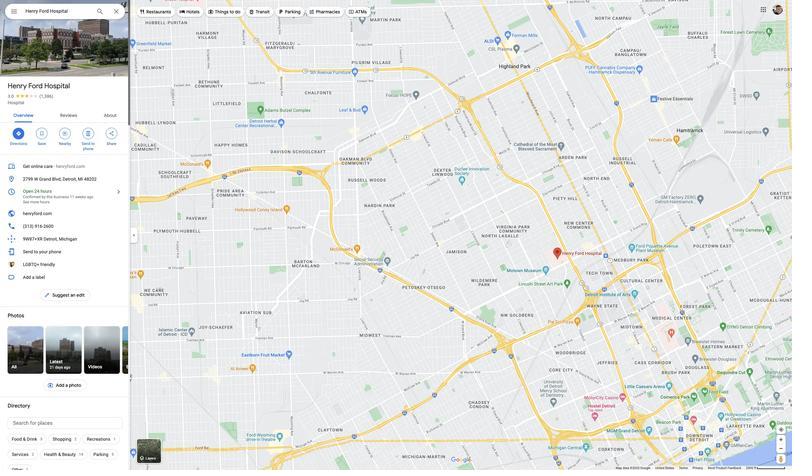 Task type: describe. For each thing, give the bounding box(es) containing it.
do
[[235, 9, 240, 15]]

send to phone
[[82, 142, 95, 151]]

(1,386)
[[39, 94, 53, 99]]

to for send to phone
[[91, 142, 95, 146]]

privacy
[[693, 466, 703, 470]]

0 horizontal spatial henryford.com
[[23, 211, 52, 216]]

& for beauty
[[58, 452, 61, 457]]

layers
[[146, 457, 156, 461]]


[[139, 8, 145, 15]]

building button
[[122, 326, 158, 374]]

395 photos button
[[5, 61, 44, 72]]

feedback
[[728, 466, 741, 470]]

zoom in image
[[779, 437, 784, 442]]

get
[[23, 164, 30, 169]]

product
[[716, 466, 727, 470]]

open
[[23, 189, 33, 194]]

add a photo button
[[43, 378, 87, 393]]

 button
[[5, 4, 23, 20]]

2799 w grand blvd, detroit, mi 48202 button
[[0, 173, 130, 186]]


[[62, 130, 68, 137]]

care
[[44, 164, 53, 169]]

actions for henry ford hospital region
[[0, 123, 130, 155]]

henry ford hospital
[[8, 82, 70, 91]]

photos
[[8, 313, 24, 319]]

3
[[40, 437, 42, 442]]

directions
[[10, 142, 27, 146]]

shopping 2
[[53, 437, 77, 442]]

latest 21 days ago
[[50, 359, 70, 370]]

9w87+xr
[[23, 237, 43, 242]]

suggest
[[52, 292, 69, 298]]

this
[[47, 195, 53, 199]]


[[278, 8, 284, 15]]

privacy button
[[693, 466, 703, 470]]

ford
[[28, 82, 43, 91]]

 hotels
[[179, 8, 200, 15]]

directory
[[8, 403, 30, 409]]

Henry Ford Hospital field
[[5, 4, 125, 19]]

916-
[[35, 224, 43, 229]]

map
[[616, 466, 622, 470]]

your
[[39, 249, 48, 254]]

all button
[[0, 326, 57, 374]]

share
[[107, 142, 116, 146]]

2799
[[23, 177, 33, 182]]

 search field
[[5, 4, 125, 20]]

send product feedback button
[[708, 466, 741, 470]]

open 24 hours confirmed by this business 11 weeks ago see more hours
[[23, 189, 93, 204]]

add a photo image
[[48, 383, 53, 388]]


[[208, 8, 214, 15]]

lgbtq+
[[23, 262, 39, 267]]

overview button
[[8, 107, 39, 122]]


[[39, 130, 45, 137]]

395
[[16, 63, 25, 69]]

14
[[79, 452, 83, 457]]


[[348, 8, 354, 15]]

health
[[44, 452, 57, 457]]

drink
[[27, 437, 37, 442]]

recreations 1
[[87, 437, 116, 442]]

photo of henry ford hospital image
[[0, 0, 130, 87]]

videos
[[88, 364, 102, 370]]

footer inside google maps "element"
[[616, 466, 746, 470]]

things
[[215, 9, 229, 15]]

add for add a photo
[[56, 383, 64, 388]]

united states
[[655, 466, 674, 470]]

tab list inside the henry ford hospital main content
[[0, 107, 130, 122]]


[[44, 292, 50, 299]]

label
[[36, 275, 45, 280]]

reviews
[[60, 113, 77, 118]]

add a label
[[23, 275, 45, 280]]

 suggest an edit
[[44, 292, 85, 299]]

map data ©2023 google
[[616, 466, 651, 470]]

ft
[[754, 466, 756, 470]]

 atms
[[348, 8, 367, 15]]

michigan
[[59, 237, 77, 242]]


[[309, 8, 315, 15]]

24
[[34, 189, 39, 194]]

none field inside henry ford hospital "field"
[[26, 7, 91, 15]]

0 horizontal spatial hospital
[[8, 100, 24, 105]]

add for add a label
[[23, 275, 31, 280]]

united
[[655, 466, 664, 470]]


[[249, 8, 254, 15]]

beauty
[[62, 452, 76, 457]]


[[85, 130, 91, 137]]

friendly
[[40, 262, 55, 267]]

0 vertical spatial hours
[[41, 189, 52, 194]]


[[109, 130, 114, 137]]



Task type: vqa. For each thing, say whether or not it's contained in the screenshot.
third round
no



Task type: locate. For each thing, give the bounding box(es) containing it.
parking inside the henry ford hospital main content
[[93, 452, 108, 457]]

0 horizontal spatial 2
[[32, 452, 34, 457]]

information for henry ford hospital region
[[0, 160, 130, 271]]

days
[[55, 365, 63, 370]]

detroit, left mi
[[63, 177, 77, 182]]

0 horizontal spatial add
[[23, 275, 31, 280]]

henryford.com link
[[0, 207, 130, 220]]

overview
[[13, 113, 33, 118]]

hospital
[[44, 82, 70, 91], [8, 100, 24, 105]]

2 for services
[[32, 452, 34, 457]]

 things to do
[[208, 8, 240, 15]]

1 vertical spatial phone
[[49, 249, 61, 254]]

9w87+xr detroit, michigan button
[[0, 233, 130, 245]]

11
[[70, 195, 74, 199]]

latest
[[50, 359, 63, 365]]

2 vertical spatial to
[[34, 249, 38, 254]]

2 right shopping
[[74, 437, 77, 442]]

1 vertical spatial to
[[91, 142, 95, 146]]

confirmed
[[23, 195, 41, 199]]

2 for shopping
[[74, 437, 77, 442]]

2 inside 'services 2'
[[32, 452, 34, 457]]

ago right "days"
[[64, 365, 70, 370]]

send
[[82, 142, 90, 146], [23, 249, 33, 254], [708, 466, 715, 470]]

detroit, down 2600
[[44, 237, 58, 242]]

hospital down the 3.0
[[8, 100, 24, 105]]

nearby
[[59, 142, 71, 146]]

None field
[[26, 7, 91, 15]]

lgbtq+ friendly
[[23, 262, 55, 267]]

send for send product feedback
[[708, 466, 715, 470]]

more
[[30, 200, 39, 204]]

 parking
[[278, 8, 301, 15]]

henryford.com up 2799 w grand blvd, detroit, mi 48202 button
[[56, 164, 85, 169]]

 restaurants
[[139, 8, 171, 15]]

0 vertical spatial henryford.com
[[56, 164, 85, 169]]

tab list containing overview
[[0, 107, 130, 122]]

to left share
[[91, 142, 95, 146]]

parking right 
[[285, 9, 301, 15]]

footer
[[616, 466, 746, 470]]

pharmacies
[[316, 9, 340, 15]]

restaurants
[[146, 9, 171, 15]]

a for photo
[[65, 383, 68, 388]]

ago
[[87, 195, 93, 199], [64, 365, 70, 370]]

none text field inside the henry ford hospital main content
[[8, 418, 122, 429]]

None text field
[[8, 418, 122, 429]]

google account: ben chafik  
(ben.chafik@adept.ai) image
[[773, 4, 783, 15]]

save
[[38, 142, 46, 146]]

1 vertical spatial henryford.com
[[23, 211, 52, 216]]

transit
[[256, 9, 270, 15]]

phone inside send to phone
[[83, 147, 94, 151]]

0 horizontal spatial &
[[23, 437, 26, 442]]

0 vertical spatial a
[[32, 275, 34, 280]]

grand
[[39, 177, 51, 182]]

1 vertical spatial &
[[58, 452, 61, 457]]

5
[[112, 452, 114, 457]]

edit
[[76, 292, 85, 298]]

terms
[[679, 466, 688, 470]]

add a photo
[[56, 383, 81, 388]]

ago inside latest 21 days ago
[[64, 365, 70, 370]]

395 photos
[[16, 63, 42, 69]]

a left photo
[[65, 383, 68, 388]]

1 vertical spatial hospital
[[8, 100, 24, 105]]

0 horizontal spatial to
[[34, 249, 38, 254]]

a for label
[[32, 275, 34, 280]]

henry
[[8, 82, 27, 91]]

hospital button
[[8, 99, 24, 106]]

phone right your at the bottom
[[49, 249, 61, 254]]

to left do
[[230, 9, 234, 15]]

1 horizontal spatial detroit,
[[63, 177, 77, 182]]

a inside button
[[32, 275, 34, 280]]

(313)
[[23, 224, 34, 229]]

to inside ' things to do'
[[230, 9, 234, 15]]

 transit
[[249, 8, 270, 15]]

to inside button
[[34, 249, 38, 254]]

2000 ft
[[746, 466, 756, 470]]

1 horizontal spatial send
[[82, 142, 90, 146]]

0 horizontal spatial detroit,
[[44, 237, 58, 242]]

0 vertical spatial detroit,
[[63, 177, 77, 182]]

1 horizontal spatial parking
[[285, 9, 301, 15]]

all
[[11, 364, 17, 370]]

ago right weeks
[[87, 195, 93, 199]]

1 vertical spatial a
[[65, 383, 68, 388]]

ago inside open 24 hours confirmed by this business 11 weeks ago see more hours
[[87, 195, 93, 199]]

videos button
[[60, 326, 144, 374]]

collapse side panel image
[[130, 232, 137, 239]]

add a label button
[[0, 271, 130, 284]]

·
[[54, 164, 55, 169]]

2000 ft button
[[746, 466, 785, 470]]

to
[[230, 9, 234, 15], [91, 142, 95, 146], [34, 249, 38, 254]]

2 inside shopping 2
[[74, 437, 77, 442]]

2 horizontal spatial to
[[230, 9, 234, 15]]

send up the lgbtq+ at bottom left
[[23, 249, 33, 254]]

1 vertical spatial 2
[[32, 452, 34, 457]]

phone
[[83, 147, 94, 151], [49, 249, 61, 254]]

1 horizontal spatial &
[[58, 452, 61, 457]]

1 horizontal spatial ago
[[87, 195, 93, 199]]

0 horizontal spatial send
[[23, 249, 33, 254]]

show street view coverage image
[[777, 454, 786, 464]]

show your location image
[[778, 427, 784, 433]]

terms button
[[679, 466, 688, 470]]

to for send to your phone
[[34, 249, 38, 254]]

add right add a photo
[[56, 383, 64, 388]]

& right "health"
[[58, 452, 61, 457]]

1 vertical spatial ago
[[64, 365, 70, 370]]

recreations
[[87, 437, 110, 442]]

hours down the by at the top left of page
[[40, 200, 50, 204]]

about
[[104, 113, 117, 118]]

blvd,
[[52, 177, 62, 182]]

2600
[[43, 224, 53, 229]]

send for send to your phone
[[23, 249, 33, 254]]

zoom out image
[[779, 446, 784, 451]]

1 horizontal spatial phone
[[83, 147, 94, 151]]

add inside button
[[56, 383, 64, 388]]

2 right services
[[32, 452, 34, 457]]

0 horizontal spatial ago
[[64, 365, 70, 370]]

send product feedback
[[708, 466, 741, 470]]

send inside information for henry ford hospital region
[[23, 249, 33, 254]]

photos
[[26, 63, 42, 69]]

atms
[[355, 9, 367, 15]]

(313) 916-2600 button
[[0, 220, 130, 233]]

1 horizontal spatial henryford.com
[[56, 164, 85, 169]]

0 vertical spatial hospital
[[44, 82, 70, 91]]

0 vertical spatial phone
[[83, 147, 94, 151]]

1,386 reviews element
[[39, 94, 53, 99]]

mi
[[78, 177, 83, 182]]

add inside button
[[23, 275, 31, 280]]

hours
[[41, 189, 52, 194], [40, 200, 50, 204]]

services
[[12, 452, 29, 457]]

to left your at the bottom
[[34, 249, 38, 254]]

send inside send to phone
[[82, 142, 90, 146]]

0 horizontal spatial a
[[32, 275, 34, 280]]

0 vertical spatial 2
[[74, 437, 77, 442]]


[[10, 7, 18, 16]]

1 vertical spatial parking
[[93, 452, 108, 457]]

services 2
[[12, 452, 34, 457]]

google
[[640, 466, 651, 470]]

1 horizontal spatial to
[[91, 142, 95, 146]]

google maps element
[[0, 0, 792, 470]]

weeks
[[75, 195, 86, 199]]

hospital up 1,386 reviews element
[[44, 82, 70, 91]]

1 vertical spatial send
[[23, 249, 33, 254]]

1 horizontal spatial hospital
[[44, 82, 70, 91]]

0 vertical spatial ago
[[87, 195, 93, 199]]

1
[[114, 437, 116, 442]]

footer containing map data ©2023 google
[[616, 466, 746, 470]]

1 horizontal spatial add
[[56, 383, 64, 388]]

add
[[23, 275, 31, 280], [56, 383, 64, 388]]

henry ford hospital main content
[[0, 0, 235, 470]]

send to your phone
[[23, 249, 61, 254]]

see
[[23, 200, 29, 204]]

food
[[12, 437, 22, 442]]

phone inside button
[[49, 249, 61, 254]]

hours up the by at the top left of page
[[41, 189, 52, 194]]

0 horizontal spatial phone
[[49, 249, 61, 254]]

48202
[[84, 177, 97, 182]]

shopping
[[53, 437, 71, 442]]

2 horizontal spatial send
[[708, 466, 715, 470]]

0 vertical spatial &
[[23, 437, 26, 442]]

0 vertical spatial add
[[23, 275, 31, 280]]

building
[[126, 364, 143, 370]]

0 horizontal spatial parking
[[93, 452, 108, 457]]

1 horizontal spatial 2
[[74, 437, 77, 442]]

1 vertical spatial hours
[[40, 200, 50, 204]]

online
[[31, 164, 43, 169]]

send down "" on the top
[[82, 142, 90, 146]]

hotels
[[186, 9, 200, 15]]

food & drink 3
[[12, 437, 42, 442]]

parking inside  parking
[[285, 9, 301, 15]]

0 vertical spatial to
[[230, 9, 234, 15]]

phone down "" on the top
[[83, 147, 94, 151]]

& right the food
[[23, 437, 26, 442]]

(313) 916-2600
[[23, 224, 53, 229]]

henryford.com
[[56, 164, 85, 169], [23, 211, 52, 216]]

a left label
[[32, 275, 34, 280]]

3.0 stars image
[[14, 94, 39, 98]]

1 vertical spatial detroit,
[[44, 237, 58, 242]]

1 horizontal spatial a
[[65, 383, 68, 388]]

to inside send to phone
[[91, 142, 95, 146]]

0 vertical spatial send
[[82, 142, 90, 146]]

 pharmacies
[[309, 8, 340, 15]]

w
[[34, 177, 38, 182]]

tab list
[[0, 107, 130, 122]]

send inside footer
[[708, 466, 715, 470]]

0 vertical spatial parking
[[285, 9, 301, 15]]

a
[[32, 275, 34, 280], [65, 383, 68, 388]]

add left label
[[23, 275, 31, 280]]

a inside button
[[65, 383, 68, 388]]

1 vertical spatial add
[[56, 383, 64, 388]]

send left product
[[708, 466, 715, 470]]

parking left 5
[[93, 452, 108, 457]]

send for send to phone
[[82, 142, 90, 146]]

& for drink
[[23, 437, 26, 442]]

about button
[[99, 107, 122, 122]]


[[16, 130, 21, 137]]

henryford.com down more
[[23, 211, 52, 216]]

2 vertical spatial send
[[708, 466, 715, 470]]



